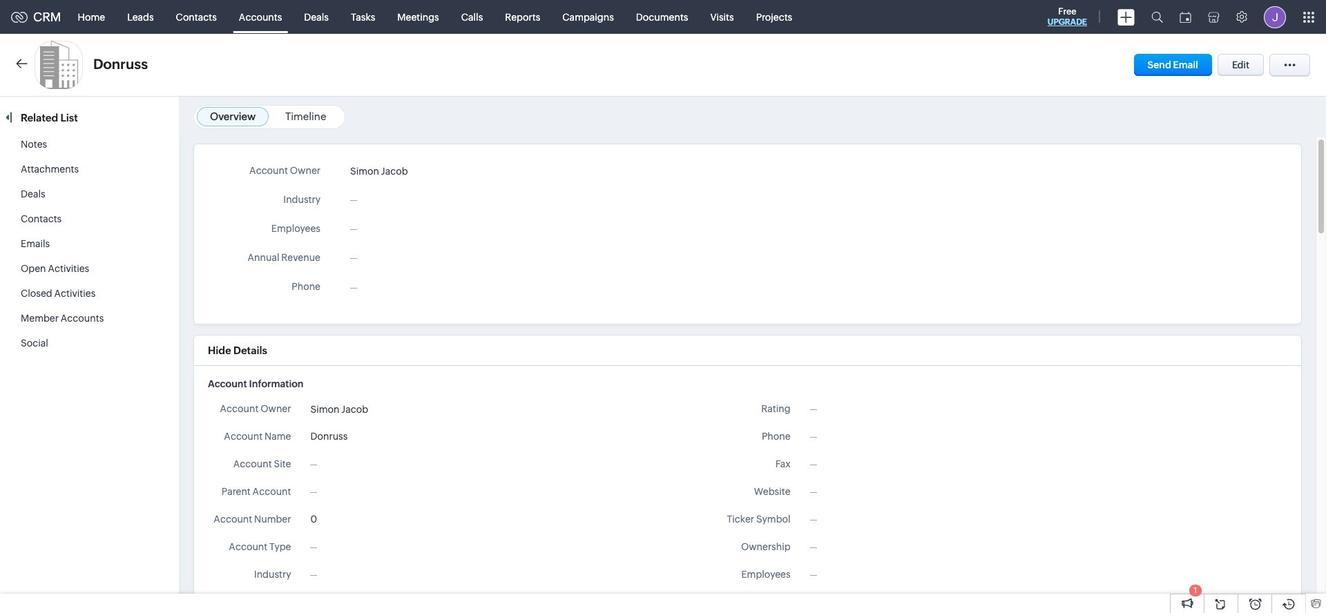 Task type: vqa. For each thing, say whether or not it's contained in the screenshot.
Calendar icon
yes



Task type: describe. For each thing, give the bounding box(es) containing it.
create menu image
[[1118, 9, 1135, 25]]

profile image
[[1265, 6, 1287, 28]]

profile element
[[1256, 0, 1295, 34]]



Task type: locate. For each thing, give the bounding box(es) containing it.
search element
[[1144, 0, 1172, 34]]

create menu element
[[1110, 0, 1144, 34]]

calendar image
[[1180, 11, 1192, 22]]

logo image
[[11, 11, 28, 22]]

search image
[[1152, 11, 1164, 23]]



